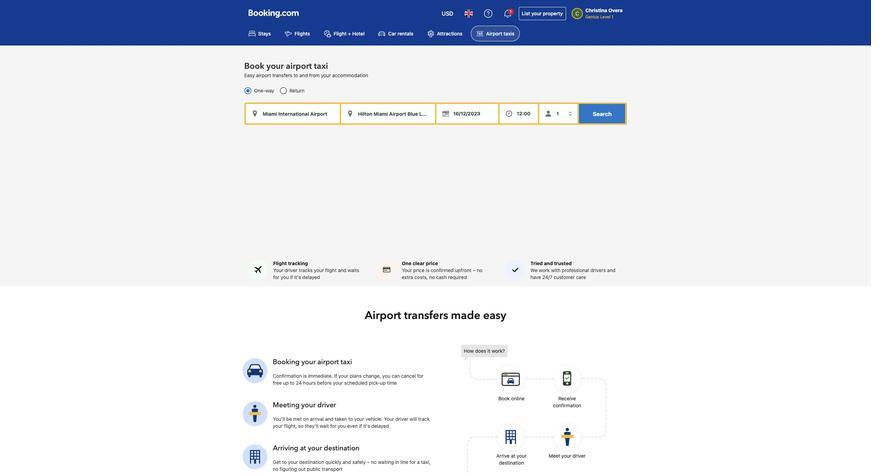 Task type: describe. For each thing, give the bounding box(es) containing it.
met
[[293, 417, 302, 423]]

does
[[476, 348, 487, 354]]

confirmation
[[273, 374, 302, 379]]

driver inside 'flight tracking your driver tracks your flight and waits for you if it's delayed'
[[285, 268, 298, 274]]

to inside confirmation is immediate. if your plans change, you can cancel for free up to 24 hours before your scheduled pick-up time
[[290, 380, 295, 386]]

tried and trusted we work with professional drivers and have 24/7 customer care
[[531, 261, 616, 281]]

taxi,
[[421, 460, 431, 466]]

overa
[[609, 7, 623, 13]]

trusted
[[554, 261, 572, 267]]

your inside arrive at your destination
[[517, 454, 527, 459]]

flights link
[[279, 26, 316, 42]]

meet
[[549, 454, 560, 459]]

car rentals
[[388, 31, 414, 37]]

at for arrive
[[511, 454, 516, 459]]

arrive
[[497, 454, 510, 459]]

immediate.
[[308, 374, 333, 379]]

transport
[[322, 467, 343, 473]]

destination for get to your destination quickly and safely – no waiting in line for a taxi, no figuring out public transport
[[299, 460, 324, 466]]

airport taxis
[[486, 31, 515, 37]]

cash
[[436, 275, 447, 281]]

booking airport taxi image for arriving at your destination
[[243, 445, 267, 470]]

so
[[298, 424, 304, 430]]

if inside 'flight tracking your driver tracks your flight and waits for you if it's delayed'
[[290, 275, 293, 281]]

attractions link
[[422, 26, 468, 42]]

online
[[511, 396, 525, 402]]

property
[[543, 10, 563, 16]]

your inside 'flight tracking your driver tracks your flight and waits for you if it's delayed'
[[314, 268, 324, 274]]

free
[[273, 380, 282, 386]]

confirmation is immediate. if your plans change, you can cancel for free up to 24 hours before your scheduled pick-up time
[[273, 374, 424, 386]]

driver inside you'll be met on arrival and taken to your vehicle. your driver will track your flight, so they'll wait for you even if it's delayed
[[396, 417, 409, 423]]

it's inside 'flight tracking your driver tracks your flight and waits for you if it's delayed'
[[294, 275, 301, 281]]

airport for airport transfers made easy
[[365, 308, 401, 324]]

you inside you'll be met on arrival and taken to your vehicle. your driver will track your flight, so they'll wait for you even if it's delayed
[[338, 424, 346, 430]]

taxi for book
[[314, 61, 328, 72]]

get to your destination quickly and safely – no waiting in line for a taxi, no figuring out public transport
[[273, 460, 431, 473]]

your right the from
[[321, 72, 331, 78]]

16/12/2023
[[454, 111, 481, 117]]

extra
[[402, 275, 413, 281]]

before
[[317, 380, 332, 386]]

one-
[[254, 88, 266, 94]]

flight tracking your driver tracks your flight and waits for you if it's delayed
[[273, 261, 360, 281]]

hotel
[[352, 31, 365, 37]]

16/12/2023 button
[[437, 104, 499, 124]]

arrival
[[310, 417, 324, 423]]

meeting your driver
[[273, 401, 336, 410]]

get
[[273, 460, 281, 466]]

scheduled
[[344, 380, 368, 386]]

made
[[451, 308, 481, 324]]

your up on
[[302, 401, 316, 410]]

destination for arrive at your destination
[[499, 461, 524, 466]]

flight + hotel
[[334, 31, 365, 37]]

airport for book
[[286, 61, 312, 72]]

required
[[448, 275, 467, 281]]

your right 'meet'
[[562, 454, 572, 459]]

and inside get to your destination quickly and safely – no waiting in line for a taxi, no figuring out public transport
[[343, 460, 351, 466]]

it's inside you'll be met on arrival and taken to your vehicle. your driver will track your flight, so they'll wait for you even if it's delayed
[[364, 424, 370, 430]]

1 horizontal spatial transfers
[[404, 308, 448, 324]]

transfers inside book your airport taxi easy airport transfers to and from your accommodation
[[273, 72, 293, 78]]

one-way
[[254, 88, 274, 94]]

for inside confirmation is immediate. if your plans change, you can cancel for free up to 24 hours before your scheduled pick-up time
[[417, 374, 424, 379]]

to inside book your airport taxi easy airport transfers to and from your accommodation
[[294, 72, 298, 78]]

24/7
[[543, 275, 553, 281]]

– inside get to your destination quickly and safely – no waiting in line for a taxi, no figuring out public transport
[[367, 460, 370, 466]]

for inside 'flight tracking your driver tracks your flight and waits for you if it's delayed'
[[273, 275, 280, 281]]

no right upfront on the right bottom
[[477, 268, 483, 274]]

you inside confirmation is immediate. if your plans change, you can cancel for free up to 24 hours before your scheduled pick-up time
[[383, 374, 391, 379]]

quickly
[[326, 460, 342, 466]]

you inside 'flight tracking your driver tracks your flight and waits for you if it's delayed'
[[281, 275, 289, 281]]

if
[[334, 374, 337, 379]]

plans
[[350, 374, 362, 379]]

your down you'll
[[273, 424, 283, 430]]

list
[[522, 10, 531, 16]]

car rentals link
[[373, 26, 419, 42]]

your right if
[[339, 374, 349, 379]]

flight for flight tracking your driver tracks your flight and waits for you if it's delayed
[[273, 261, 287, 267]]

have
[[531, 275, 541, 281]]

your up immediate.
[[302, 358, 316, 367]]

car
[[388, 31, 397, 37]]

book for online
[[499, 396, 510, 402]]

12:00 button
[[500, 104, 538, 124]]

costs,
[[415, 275, 428, 281]]

safely
[[353, 460, 366, 466]]

arriving at your destination
[[273, 444, 360, 454]]

list your property
[[522, 10, 563, 16]]

clear
[[413, 261, 425, 267]]

pick-
[[369, 380, 380, 386]]

booking
[[273, 358, 300, 367]]

no down get
[[273, 467, 279, 473]]

your inside get to your destination quickly and safely – no waiting in line for a taxi, no figuring out public transport
[[288, 460, 298, 466]]

and inside 'flight tracking your driver tracks your flight and waits for you if it's delayed'
[[338, 268, 347, 274]]

usd
[[442, 10, 454, 17]]

book your airport taxi easy airport transfers to and from your accommodation
[[244, 61, 368, 78]]

no left cash
[[430, 275, 435, 281]]

from
[[309, 72, 320, 78]]

rentals
[[398, 31, 414, 37]]

flight for flight + hotel
[[334, 31, 347, 37]]

meet your driver
[[549, 454, 586, 459]]

is inside one clear price your price is confirmed upfront – no extra costs, no cash required
[[426, 268, 430, 274]]

you'll be met on arrival and taken to your vehicle. your driver will track your flight, so they'll wait for you even if it's delayed
[[273, 417, 430, 430]]

change,
[[363, 374, 381, 379]]



Task type: locate. For each thing, give the bounding box(es) containing it.
and left the from
[[300, 72, 308, 78]]

up down confirmation
[[283, 380, 289, 386]]

0 horizontal spatial if
[[290, 275, 293, 281]]

1 horizontal spatial it's
[[364, 424, 370, 430]]

if right even
[[359, 424, 362, 430]]

driver right 'meet'
[[573, 454, 586, 459]]

– right upfront on the right bottom
[[473, 268, 476, 274]]

wait
[[320, 424, 329, 430]]

tried
[[531, 261, 543, 267]]

to left 24
[[290, 380, 295, 386]]

1 vertical spatial delayed
[[372, 424, 389, 430]]

1 horizontal spatial is
[[426, 268, 430, 274]]

0 horizontal spatial it's
[[294, 275, 301, 281]]

airport inside airport taxis "link"
[[486, 31, 503, 37]]

1 horizontal spatial at
[[511, 454, 516, 459]]

1 vertical spatial book
[[499, 396, 510, 402]]

1 left list
[[510, 9, 512, 14]]

taxi for booking
[[341, 358, 352, 367]]

for inside get to your destination quickly and safely – no waiting in line for a taxi, no figuring out public transport
[[410, 460, 416, 466]]

1
[[510, 9, 512, 14], [612, 14, 614, 19]]

1 horizontal spatial you
[[338, 424, 346, 430]]

even
[[347, 424, 358, 430]]

1 inside '1' button
[[510, 9, 512, 14]]

your inside you'll be met on arrival and taken to your vehicle. your driver will track your flight, so they'll wait for you even if it's delayed
[[384, 417, 394, 423]]

0 vertical spatial –
[[473, 268, 476, 274]]

christina overa genius level 1
[[586, 7, 623, 19]]

1 horizontal spatial 1
[[612, 14, 614, 19]]

to up the return
[[294, 72, 298, 78]]

1 horizontal spatial book
[[499, 396, 510, 402]]

1 horizontal spatial if
[[359, 424, 362, 430]]

0 horizontal spatial your
[[273, 268, 283, 274]]

driver left will
[[396, 417, 409, 423]]

up left the time at bottom left
[[380, 380, 386, 386]]

and right flight
[[338, 268, 347, 274]]

airport up if
[[318, 358, 339, 367]]

0 vertical spatial delayed
[[303, 275, 320, 281]]

and inside book your airport taxi easy airport transfers to and from your accommodation
[[300, 72, 308, 78]]

your right arrive
[[517, 454, 527, 459]]

1 horizontal spatial taxi
[[341, 358, 352, 367]]

24
[[296, 380, 302, 386]]

1 horizontal spatial flight
[[334, 31, 347, 37]]

you
[[281, 275, 289, 281], [383, 374, 391, 379], [338, 424, 346, 430]]

upfront
[[455, 268, 472, 274]]

1 button
[[500, 5, 516, 22]]

you down taken
[[338, 424, 346, 430]]

attractions
[[437, 31, 463, 37]]

receive confirmation
[[553, 396, 582, 409]]

0 horizontal spatial airport
[[256, 72, 271, 78]]

destination for arriving at your destination
[[324, 444, 360, 454]]

we
[[531, 268, 538, 274]]

1 up from the left
[[283, 380, 289, 386]]

your right vehicle. in the left of the page
[[384, 417, 394, 423]]

1 vertical spatial if
[[359, 424, 362, 430]]

0 horizontal spatial taxi
[[314, 61, 328, 72]]

0 vertical spatial transfers
[[273, 72, 293, 78]]

search button
[[580, 104, 626, 124]]

Enter destination text field
[[341, 104, 435, 124]]

and up wait
[[325, 417, 334, 423]]

0 horizontal spatial 1
[[510, 9, 512, 14]]

2 up from the left
[[380, 380, 386, 386]]

airport taxis link
[[471, 26, 520, 42]]

flight
[[334, 31, 347, 37], [273, 261, 287, 267]]

at
[[300, 444, 306, 454], [511, 454, 516, 459]]

list your property link
[[519, 7, 566, 20]]

waits
[[348, 268, 360, 274]]

booking airport taxi image for meeting your driver
[[243, 402, 267, 427]]

– inside one clear price your price is confirmed upfront – no extra costs, no cash required
[[473, 268, 476, 274]]

destination up public
[[299, 460, 324, 466]]

flights
[[295, 31, 310, 37]]

0 horizontal spatial up
[[283, 380, 289, 386]]

booking airport taxi image for booking your airport taxi
[[243, 359, 267, 383]]

0 vertical spatial airport
[[286, 61, 312, 72]]

1 vertical spatial taxi
[[341, 358, 352, 367]]

and right drivers at the bottom of page
[[608, 268, 616, 274]]

easy
[[244, 72, 255, 78]]

your
[[532, 10, 542, 16], [267, 61, 284, 72], [321, 72, 331, 78], [314, 268, 324, 274], [302, 358, 316, 367], [339, 374, 349, 379], [333, 380, 343, 386], [302, 401, 316, 410], [355, 417, 364, 423], [273, 424, 283, 430], [308, 444, 322, 454], [517, 454, 527, 459], [562, 454, 572, 459], [288, 460, 298, 466]]

christina
[[586, 7, 608, 13]]

2 horizontal spatial airport
[[318, 358, 339, 367]]

destination inside arrive at your destination
[[499, 461, 524, 466]]

1 horizontal spatial up
[[380, 380, 386, 386]]

0 horizontal spatial –
[[367, 460, 370, 466]]

booking airport taxi image
[[461, 345, 608, 475], [243, 359, 267, 383], [243, 402, 267, 427], [243, 445, 267, 470]]

in
[[395, 460, 399, 466]]

tracking
[[288, 261, 308, 267]]

destination up quickly
[[324, 444, 360, 454]]

waiting
[[378, 460, 394, 466]]

how does it work?
[[464, 348, 505, 354]]

booking.com online hotel reservations image
[[249, 9, 299, 18]]

search
[[593, 111, 612, 117]]

book left online
[[499, 396, 510, 402]]

your up figuring
[[288, 460, 298, 466]]

airport for airport taxis
[[486, 31, 503, 37]]

if inside you'll be met on arrival and taken to your vehicle. your driver will track your flight, so they'll wait for you even if it's delayed
[[359, 424, 362, 430]]

return
[[290, 88, 305, 94]]

is
[[426, 268, 430, 274], [303, 374, 307, 379]]

0 horizontal spatial price
[[414, 268, 425, 274]]

is up "costs,"
[[426, 268, 430, 274]]

receive
[[559, 396, 576, 402]]

no
[[477, 268, 483, 274], [430, 275, 435, 281], [371, 460, 377, 466], [273, 467, 279, 473]]

easy
[[484, 308, 507, 324]]

track
[[418, 417, 430, 423]]

vehicle.
[[366, 417, 383, 423]]

delayed down vehicle. in the left of the page
[[372, 424, 389, 430]]

at right arrive
[[511, 454, 516, 459]]

1 horizontal spatial your
[[384, 417, 394, 423]]

it's down vehicle. in the left of the page
[[364, 424, 370, 430]]

0 horizontal spatial book
[[244, 61, 265, 72]]

your inside one clear price your price is confirmed upfront – no extra costs, no cash required
[[402, 268, 412, 274]]

1 vertical spatial is
[[303, 374, 307, 379]]

delayed
[[303, 275, 320, 281], [372, 424, 389, 430]]

0 horizontal spatial transfers
[[273, 72, 293, 78]]

at inside arrive at your destination
[[511, 454, 516, 459]]

0 vertical spatial book
[[244, 61, 265, 72]]

you up the time at bottom left
[[383, 374, 391, 379]]

confirmation
[[553, 403, 582, 409]]

arriving
[[273, 444, 299, 454]]

if down tracking on the left of page
[[290, 275, 293, 281]]

work?
[[492, 348, 505, 354]]

work
[[539, 268, 550, 274]]

destination inside get to your destination quickly and safely – no waiting in line for a taxi, no figuring out public transport
[[299, 460, 324, 466]]

2 vertical spatial airport
[[318, 358, 339, 367]]

usd button
[[438, 5, 458, 22]]

they'll
[[305, 424, 319, 430]]

you'll
[[273, 417, 285, 423]]

your up even
[[355, 417, 364, 423]]

level
[[601, 14, 611, 19]]

no left waiting
[[371, 460, 377, 466]]

how
[[464, 348, 474, 354]]

1 vertical spatial you
[[383, 374, 391, 379]]

+
[[348, 31, 351, 37]]

way
[[266, 88, 274, 94]]

if
[[290, 275, 293, 281], [359, 424, 362, 430]]

airport for booking
[[318, 358, 339, 367]]

1 vertical spatial flight
[[273, 261, 287, 267]]

at for arriving
[[300, 444, 306, 454]]

time
[[387, 380, 397, 386]]

airport transfers made easy
[[365, 308, 507, 324]]

airport up the from
[[286, 61, 312, 72]]

0 horizontal spatial at
[[300, 444, 306, 454]]

is up hours
[[303, 374, 307, 379]]

confirmed
[[431, 268, 454, 274]]

0 vertical spatial if
[[290, 275, 293, 281]]

0 horizontal spatial flight
[[273, 261, 287, 267]]

flight left +
[[334, 31, 347, 37]]

1 vertical spatial it's
[[364, 424, 370, 430]]

1 vertical spatial transfers
[[404, 308, 448, 324]]

book up easy
[[244, 61, 265, 72]]

1 horizontal spatial –
[[473, 268, 476, 274]]

it
[[488, 348, 491, 354]]

1 horizontal spatial price
[[426, 261, 438, 267]]

flight
[[325, 268, 337, 274]]

public
[[307, 467, 321, 473]]

delayed inside 'flight tracking your driver tracks your flight and waits for you if it's delayed'
[[303, 275, 320, 281]]

hours
[[303, 380, 316, 386]]

1 inside christina overa genius level 1
[[612, 14, 614, 19]]

0 vertical spatial flight
[[334, 31, 347, 37]]

book for your
[[244, 61, 265, 72]]

taxi inside book your airport taxi easy airport transfers to and from your accommodation
[[314, 61, 328, 72]]

your down if
[[333, 380, 343, 386]]

driver up arrival
[[318, 401, 336, 410]]

stays link
[[243, 26, 277, 42]]

taxi up the from
[[314, 61, 328, 72]]

with
[[551, 268, 561, 274]]

tracks
[[299, 268, 313, 274]]

meeting
[[273, 401, 300, 410]]

figuring
[[280, 467, 297, 473]]

2 horizontal spatial you
[[383, 374, 391, 379]]

one clear price your price is confirmed upfront – no extra costs, no cash required
[[402, 261, 483, 281]]

and inside you'll be met on arrival and taken to your vehicle. your driver will track your flight, so they'll wait for you even if it's delayed
[[325, 417, 334, 423]]

book
[[244, 61, 265, 72], [499, 396, 510, 402]]

0 vertical spatial you
[[281, 275, 289, 281]]

1 vertical spatial price
[[414, 268, 425, 274]]

1 vertical spatial –
[[367, 460, 370, 466]]

your left flight
[[314, 268, 324, 274]]

your down one
[[402, 268, 412, 274]]

at right arriving
[[300, 444, 306, 454]]

taxi up "plans"
[[341, 358, 352, 367]]

price down clear at the bottom left of the page
[[414, 268, 425, 274]]

book inside book your airport taxi easy airport transfers to and from your accommodation
[[244, 61, 265, 72]]

to inside get to your destination quickly and safely – no waiting in line for a taxi, no figuring out public transport
[[282, 460, 287, 466]]

0 horizontal spatial delayed
[[303, 275, 320, 281]]

professional
[[562, 268, 590, 274]]

to up even
[[349, 417, 353, 423]]

driver down tracking on the left of page
[[285, 268, 298, 274]]

to right get
[[282, 460, 287, 466]]

0 horizontal spatial airport
[[365, 308, 401, 324]]

your up public
[[308, 444, 322, 454]]

to inside you'll be met on arrival and taken to your vehicle. your driver will track your flight, so they'll wait for you even if it's delayed
[[349, 417, 353, 423]]

1 vertical spatial airport
[[365, 308, 401, 324]]

stays
[[258, 31, 271, 37]]

– right "safely"
[[367, 460, 370, 466]]

your up way
[[267, 61, 284, 72]]

and up work
[[544, 261, 553, 267]]

price up confirmed
[[426, 261, 438, 267]]

0 horizontal spatial is
[[303, 374, 307, 379]]

2 vertical spatial you
[[338, 424, 346, 430]]

0 vertical spatial it's
[[294, 275, 301, 281]]

1 down overa
[[612, 14, 614, 19]]

arrive at your destination
[[497, 454, 527, 466]]

transfers
[[273, 72, 293, 78], [404, 308, 448, 324]]

and left "safely"
[[343, 460, 351, 466]]

12:00
[[517, 111, 531, 117]]

for inside you'll be met on arrival and taken to your vehicle. your driver will track your flight, so they'll wait for you even if it's delayed
[[330, 424, 337, 430]]

flight + hotel link
[[319, 26, 370, 42]]

your inside 'flight tracking your driver tracks your flight and waits for you if it's delayed'
[[273, 268, 283, 274]]

be
[[286, 417, 292, 423]]

you down tracking on the left of page
[[281, 275, 289, 281]]

your right list
[[532, 10, 542, 16]]

flight inside 'flight tracking your driver tracks your flight and waits for you if it's delayed'
[[273, 261, 287, 267]]

your
[[273, 268, 283, 274], [402, 268, 412, 274], [384, 417, 394, 423]]

2 horizontal spatial your
[[402, 268, 412, 274]]

is inside confirmation is immediate. if your plans change, you can cancel for free up to 24 hours before your scheduled pick-up time
[[303, 374, 307, 379]]

0 horizontal spatial you
[[281, 275, 289, 281]]

your left the tracks
[[273, 268, 283, 274]]

delayed inside you'll be met on arrival and taken to your vehicle. your driver will track your flight, so they'll wait for you even if it's delayed
[[372, 424, 389, 430]]

0 vertical spatial airport
[[486, 31, 503, 37]]

booking your airport taxi
[[273, 358, 352, 367]]

customer
[[554, 275, 575, 281]]

flight left tracking on the left of page
[[273, 261, 287, 267]]

1 horizontal spatial airport
[[286, 61, 312, 72]]

it's down the tracks
[[294, 275, 301, 281]]

destination down arrive
[[499, 461, 524, 466]]

airport right easy
[[256, 72, 271, 78]]

Enter pick-up location text field
[[246, 104, 340, 124]]

cancel
[[401, 374, 416, 379]]

1 horizontal spatial delayed
[[372, 424, 389, 430]]

delayed down the tracks
[[303, 275, 320, 281]]

0 vertical spatial price
[[426, 261, 438, 267]]

1 horizontal spatial airport
[[486, 31, 503, 37]]

0 vertical spatial is
[[426, 268, 430, 274]]

airport
[[486, 31, 503, 37], [365, 308, 401, 324]]

flight,
[[284, 424, 297, 430]]

line
[[401, 460, 409, 466]]

–
[[473, 268, 476, 274], [367, 460, 370, 466]]

1 vertical spatial airport
[[256, 72, 271, 78]]

0 vertical spatial taxi
[[314, 61, 328, 72]]



Task type: vqa. For each thing, say whether or not it's contained in the screenshot.
score:
no



